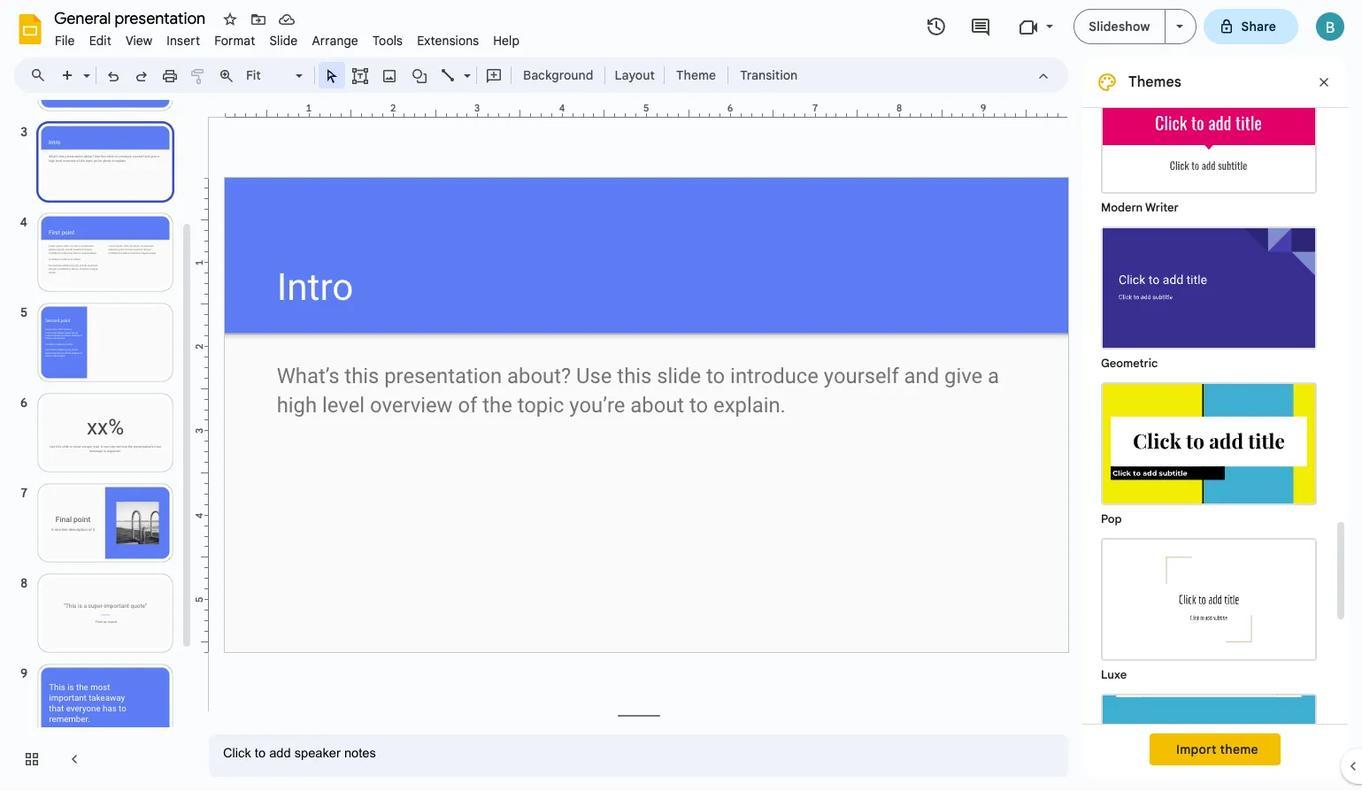 Task type: vqa. For each thing, say whether or not it's contained in the screenshot.
text field
no



Task type: locate. For each thing, give the bounding box(es) containing it.
file
[[55, 33, 75, 49]]

extensions menu item
[[410, 30, 486, 51]]

extensions
[[417, 33, 479, 49]]

format menu item
[[207, 30, 262, 51]]

file menu item
[[48, 30, 82, 51]]

slide
[[270, 33, 298, 49]]

themes section
[[1083, 58, 1349, 792]]

arrange menu item
[[305, 30, 366, 51]]

slideshow
[[1090, 19, 1151, 35]]

luxe
[[1102, 668, 1127, 683]]

transition
[[740, 67, 798, 83]]

Luxe radio
[[1093, 530, 1327, 685]]

arrange
[[312, 33, 359, 49]]

menu bar
[[48, 23, 527, 52]]

background
[[523, 67, 594, 83]]

menu bar containing file
[[48, 23, 527, 52]]

presentation options image
[[1176, 25, 1184, 28]]

Menus field
[[22, 63, 61, 88]]

tools
[[373, 33, 403, 49]]

edit
[[89, 33, 111, 49]]

slideshow button
[[1074, 9, 1166, 44]]

main toolbar
[[52, 62, 807, 89]]

theme
[[677, 67, 717, 83]]

layout button
[[610, 62, 661, 89]]

view menu item
[[119, 30, 160, 51]]

themes application
[[0, 0, 1363, 792]]

insert image image
[[379, 63, 400, 88]]

writer
[[1146, 200, 1179, 215]]

tools menu item
[[366, 30, 410, 51]]

background button
[[515, 62, 602, 89]]

share
[[1242, 19, 1277, 35]]

new slide with layout image
[[79, 64, 90, 70]]

modern writer
[[1102, 200, 1179, 215]]

navigation
[[0, 27, 195, 792]]

pop
[[1102, 512, 1122, 527]]



Task type: describe. For each thing, give the bounding box(es) containing it.
Blue & Gold radio
[[1093, 685, 1327, 792]]

import
[[1177, 742, 1217, 758]]

navigation inside themes application
[[0, 27, 195, 792]]

Zoom text field
[[244, 63, 293, 88]]

insert
[[167, 33, 200, 49]]

format
[[214, 33, 255, 49]]

Zoom field
[[241, 63, 311, 89]]

Star checkbox
[[218, 7, 243, 32]]

theme button
[[669, 62, 724, 89]]

share button
[[1204, 9, 1299, 44]]

view
[[126, 33, 153, 49]]

shape image
[[410, 63, 430, 88]]

Modern Writer radio
[[1093, 62, 1327, 218]]

import theme
[[1177, 742, 1259, 758]]

Rename text field
[[48, 7, 216, 28]]

Geometric radio
[[1093, 218, 1327, 374]]

blue & gold image
[[1103, 696, 1316, 792]]

layout
[[615, 67, 655, 83]]

edit menu item
[[82, 30, 119, 51]]

menu bar inside 'menu bar' banner
[[48, 23, 527, 52]]

themes
[[1129, 74, 1182, 91]]

theme
[[1221, 742, 1259, 758]]

geometric
[[1102, 356, 1159, 371]]

transition button
[[732, 62, 806, 89]]

modern
[[1102, 200, 1143, 215]]

menu bar banner
[[0, 0, 1363, 792]]

insert menu item
[[160, 30, 207, 51]]

help
[[493, 33, 520, 49]]

slide menu item
[[262, 30, 305, 51]]

import theme button
[[1150, 734, 1281, 766]]

help menu item
[[486, 30, 527, 51]]

Pop radio
[[1093, 374, 1327, 530]]



